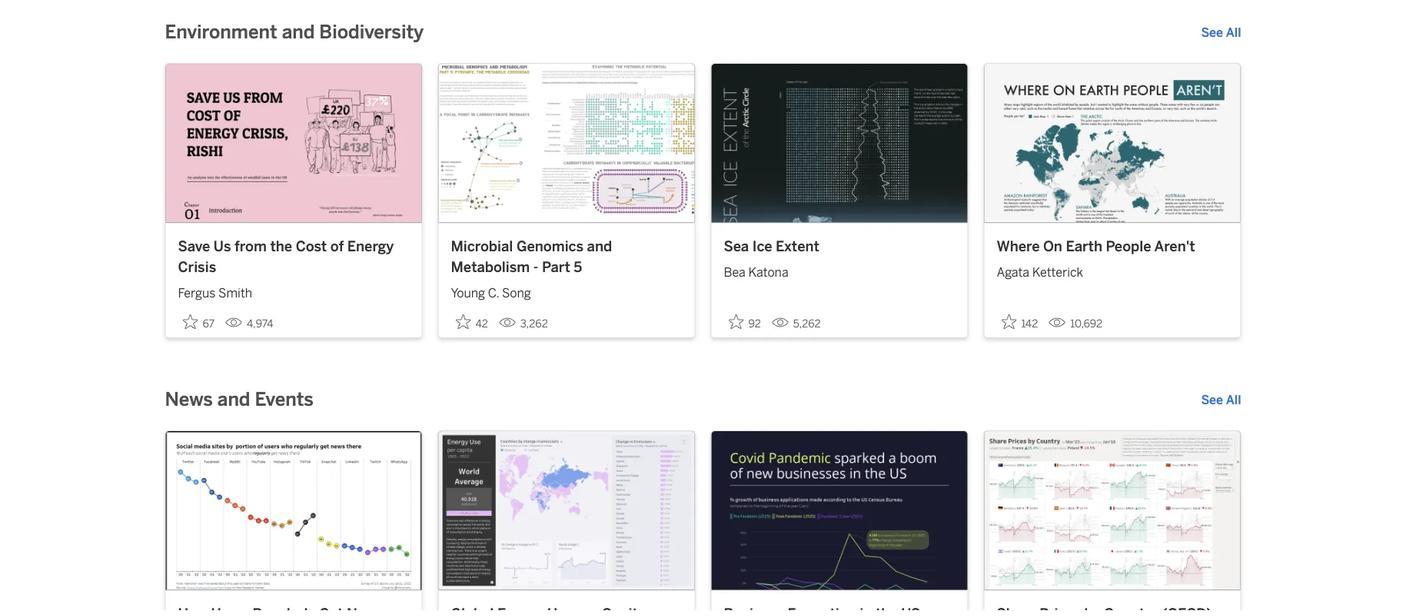 Task type: vqa. For each thing, say whether or not it's contained in the screenshot.
Young C. Song
yes



Task type: describe. For each thing, give the bounding box(es) containing it.
aren't
[[1155, 237, 1196, 254]]

news
[[165, 389, 213, 411]]

us
[[214, 237, 231, 254]]

agata ketterick
[[997, 265, 1084, 279]]

young c. song
[[451, 286, 531, 300]]

and inside microbial genomics and metabolism - part 5
[[587, 237, 612, 254]]

fergus
[[178, 286, 216, 300]]

crisis
[[178, 259, 216, 276]]

sea ice extent link
[[724, 236, 955, 257]]

where
[[997, 237, 1040, 254]]

smith
[[218, 286, 252, 300]]

agata ketterick link
[[997, 257, 1228, 281]]

5,262
[[793, 317, 821, 330]]

save us from the cost of energy crisis
[[178, 237, 394, 276]]

3,262
[[520, 317, 548, 330]]

where on earth people aren't link
[[997, 236, 1228, 257]]

cost
[[296, 237, 327, 254]]

Add Favorite button
[[724, 309, 766, 334]]

fergus smith link
[[178, 278, 409, 302]]

142
[[1022, 317, 1038, 330]]

see for news and events
[[1201, 392, 1223, 407]]

microbial genomics and metabolism - part 5
[[451, 237, 612, 276]]

67
[[203, 317, 215, 330]]

ice
[[753, 237, 772, 254]]

save us from the cost of energy crisis link
[[178, 236, 409, 278]]

see all for news and events
[[1201, 392, 1241, 407]]

young
[[451, 286, 485, 300]]

of
[[330, 237, 344, 254]]

-
[[534, 259, 539, 276]]

fergus smith
[[178, 286, 252, 300]]

microbial genomics and metabolism - part 5 link
[[451, 236, 682, 278]]

environment and biodiversity heading
[[165, 20, 424, 45]]

92
[[749, 317, 761, 330]]

people
[[1106, 237, 1151, 254]]

42
[[476, 317, 488, 330]]

environment
[[165, 21, 277, 43]]

see all environment and biodiversity element
[[1201, 23, 1241, 41]]

energy
[[347, 237, 394, 254]]

young c. song link
[[451, 278, 682, 302]]

see for environment and biodiversity
[[1201, 25, 1223, 40]]

all for news and events
[[1226, 392, 1241, 407]]

song
[[502, 286, 531, 300]]

ketterick
[[1032, 265, 1084, 279]]

sea
[[724, 237, 749, 254]]

events
[[255, 389, 314, 411]]

see all news and events element
[[1201, 391, 1241, 409]]

10,692
[[1071, 317, 1103, 330]]



Task type: locate. For each thing, give the bounding box(es) containing it.
and inside heading
[[282, 21, 315, 43]]

and left biodiversity
[[282, 21, 315, 43]]

metabolism
[[451, 259, 530, 276]]

see all link for environment and biodiversity
[[1201, 23, 1241, 41]]

0 vertical spatial see
[[1201, 25, 1223, 40]]

0 horizontal spatial and
[[217, 389, 250, 411]]

1 see all from the top
[[1201, 25, 1241, 40]]

all for environment and biodiversity
[[1226, 25, 1241, 40]]

where on earth people aren't
[[997, 237, 1196, 254]]

10,692 views element
[[1043, 311, 1109, 336]]

c.
[[488, 286, 499, 300]]

0 vertical spatial see all link
[[1201, 23, 1241, 41]]

Add Favorite button
[[451, 309, 493, 334]]

bea
[[724, 265, 746, 279]]

and for events
[[217, 389, 250, 411]]

and right the news
[[217, 389, 250, 411]]

workbook thumbnail image
[[166, 64, 422, 223], [439, 64, 695, 223], [712, 64, 968, 223], [985, 64, 1241, 223], [166, 431, 422, 590], [439, 431, 695, 590], [712, 431, 968, 590], [985, 431, 1241, 590]]

1 vertical spatial see all link
[[1201, 391, 1241, 409]]

news and events heading
[[165, 387, 314, 412]]

3,262 views element
[[493, 311, 554, 336]]

extent
[[776, 237, 820, 254]]

0 vertical spatial see all
[[1201, 25, 1241, 40]]

1 see from the top
[[1201, 25, 1223, 40]]

2 vertical spatial and
[[217, 389, 250, 411]]

0 vertical spatial and
[[282, 21, 315, 43]]

4,974
[[247, 317, 273, 330]]

see all link for news and events
[[1201, 391, 1241, 409]]

4,974 views element
[[219, 311, 279, 336]]

1 see all link from the top
[[1201, 23, 1241, 41]]

see
[[1201, 25, 1223, 40], [1201, 392, 1223, 407]]

5
[[574, 259, 582, 276]]

Add Favorite button
[[997, 309, 1043, 334]]

2 see all from the top
[[1201, 392, 1241, 407]]

bea katona link
[[724, 257, 955, 281]]

on
[[1044, 237, 1063, 254]]

agata
[[997, 265, 1030, 279]]

2 see all link from the top
[[1201, 391, 1241, 409]]

katona
[[748, 265, 789, 279]]

environment and biodiversity
[[165, 21, 424, 43]]

1 all from the top
[[1226, 25, 1241, 40]]

2 horizontal spatial and
[[587, 237, 612, 254]]

and inside heading
[[217, 389, 250, 411]]

all
[[1226, 25, 1241, 40], [1226, 392, 1241, 407]]

bea katona
[[724, 265, 789, 279]]

save
[[178, 237, 210, 254]]

the
[[270, 237, 292, 254]]

and
[[282, 21, 315, 43], [587, 237, 612, 254], [217, 389, 250, 411]]

1 horizontal spatial and
[[282, 21, 315, 43]]

genomics
[[517, 237, 584, 254]]

1 vertical spatial see
[[1201, 392, 1223, 407]]

part
[[542, 259, 570, 276]]

see all
[[1201, 25, 1241, 40], [1201, 392, 1241, 407]]

news and events
[[165, 389, 314, 411]]

0 vertical spatial all
[[1226, 25, 1241, 40]]

1 vertical spatial and
[[587, 237, 612, 254]]

from
[[235, 237, 267, 254]]

5,262 views element
[[766, 311, 827, 336]]

2 see from the top
[[1201, 392, 1223, 407]]

microbial
[[451, 237, 513, 254]]

biodiversity
[[319, 21, 424, 43]]

earth
[[1066, 237, 1103, 254]]

1 vertical spatial all
[[1226, 392, 1241, 407]]

Add Favorite button
[[178, 309, 219, 334]]

2 all from the top
[[1226, 392, 1241, 407]]

and for biodiversity
[[282, 21, 315, 43]]

and right genomics
[[587, 237, 612, 254]]

sea ice extent
[[724, 237, 820, 254]]

1 vertical spatial see all
[[1201, 392, 1241, 407]]

see all for environment and biodiversity
[[1201, 25, 1241, 40]]

see all link
[[1201, 23, 1241, 41], [1201, 391, 1241, 409]]



